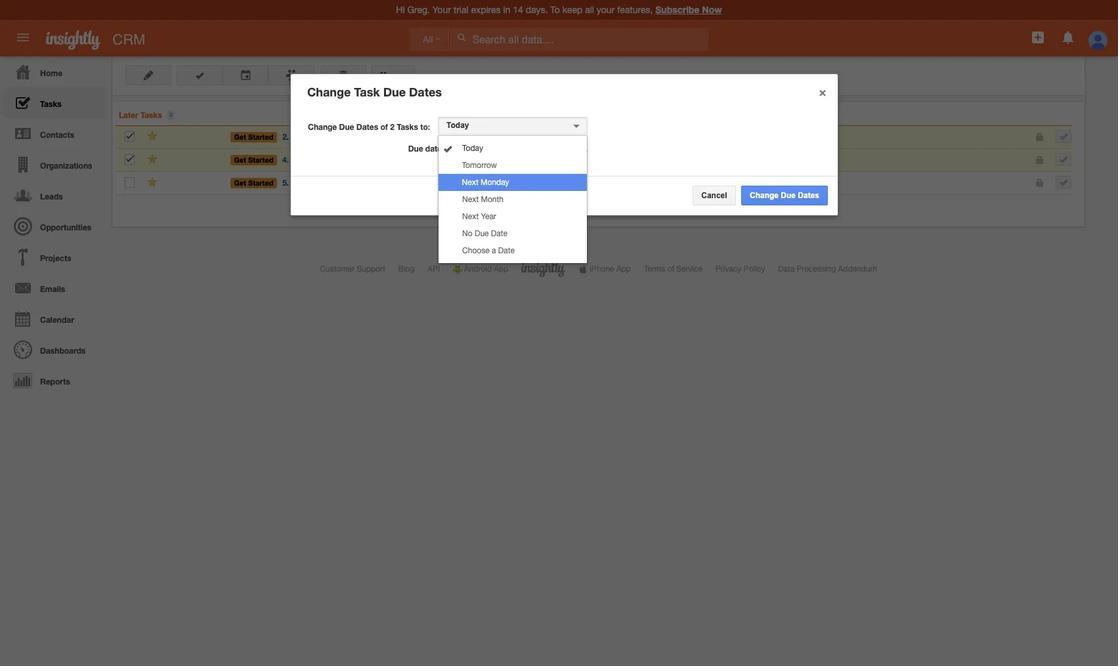 Task type: locate. For each thing, give the bounding box(es) containing it.
due for change due dates of 2 tasks to:
[[339, 122, 354, 132]]

due inside button
[[781, 191, 796, 200]]

0 horizontal spatial app
[[494, 265, 509, 274]]

data processing addendum link
[[779, 265, 878, 274]]

1 vertical spatial your
[[312, 155, 328, 165]]

1 app from the left
[[494, 265, 509, 274]]

0 vertical spatial get
[[234, 133, 246, 141]]

tomorrow link
[[439, 157, 587, 174]]

0 vertical spatial of
[[380, 122, 388, 132]]

app right "iphone"
[[617, 265, 631, 274]]

1 vertical spatial following image
[[147, 153, 159, 166]]

later
[[119, 110, 139, 120]]

3 get from the top
[[234, 178, 246, 187]]

3 next from the top
[[462, 212, 479, 221]]

2 vertical spatial following image
[[147, 176, 159, 188]]

0 vertical spatial today
[[447, 121, 469, 130]]

2 vertical spatial tasks
[[397, 122, 418, 132]]

support
[[357, 265, 386, 274]]

1 get started from the top
[[234, 133, 274, 141]]

get started
[[234, 133, 274, 141], [234, 156, 274, 164], [234, 178, 274, 187]]

projects link
[[3, 242, 105, 273]]

1 vertical spatial tasks
[[141, 110, 162, 120]]

due date changes do not affect task reminders.
[[408, 144, 588, 154]]

terms
[[645, 265, 666, 274]]

today up changes
[[447, 121, 469, 130]]

0 vertical spatial get started
[[234, 133, 274, 141]]

dates for change due dates
[[798, 191, 820, 200]]

change right cancel button
[[750, 191, 779, 200]]

your right save
[[312, 155, 328, 165]]

2 next from the top
[[462, 195, 479, 204]]

1 vertical spatial today
[[462, 144, 483, 153]]

started left 5.
[[248, 178, 274, 187]]

started left 2. in the left of the page
[[248, 133, 274, 141]]

1 vertical spatial of
[[668, 265, 675, 274]]

2 following image from the top
[[147, 153, 159, 166]]

started for 5. connect to your files and apps
[[248, 178, 274, 187]]

iphone app
[[590, 265, 631, 274]]

tasks
[[40, 99, 62, 109], [141, 110, 162, 120], [397, 122, 418, 132]]

calendar
[[40, 315, 74, 325]]

processing
[[797, 265, 837, 274]]

of right terms
[[668, 265, 675, 274]]

2 horizontal spatial dates
[[798, 191, 820, 200]]

your right add
[[308, 132, 325, 142]]

tasks link
[[3, 87, 105, 118]]

1 horizontal spatial dates
[[409, 85, 442, 99]]

navigation
[[0, 57, 105, 396]]

subscribe now
[[656, 4, 723, 15]]

next monday
[[462, 178, 510, 187]]

2 vertical spatial your
[[335, 178, 352, 188]]

2
[[390, 122, 394, 132]]

your
[[308, 132, 325, 142], [312, 155, 328, 165], [335, 178, 352, 188]]

2 vertical spatial next
[[462, 212, 479, 221]]

next up no
[[462, 212, 479, 221]]

1 horizontal spatial tasks
[[141, 110, 162, 120]]

calendar link
[[3, 304, 105, 334]]

app for iphone app
[[617, 265, 631, 274]]

subscribe now link
[[656, 4, 723, 15]]

5. connect to your files and apps link
[[281, 176, 410, 189]]

next down tomorrow
[[462, 178, 479, 187]]

task up change due dates of 2 tasks to:
[[354, 85, 380, 99]]

api
[[428, 265, 440, 274]]

date right a
[[498, 246, 515, 255]]

more link
[[372, 66, 415, 85]]

1 vertical spatial change
[[308, 122, 337, 132]]

Search all data.... text field
[[450, 28, 709, 51]]

menu containing today
[[439, 140, 587, 259]]

4. save your emails link
[[281, 154, 359, 166]]

1 horizontal spatial app
[[617, 265, 631, 274]]

save
[[291, 155, 309, 165]]

date
[[491, 229, 508, 238], [498, 246, 515, 255]]

0 vertical spatial started
[[248, 133, 274, 141]]

2 started from the top
[[248, 156, 274, 164]]

get started left 5.
[[234, 178, 274, 187]]

date up a
[[491, 229, 508, 238]]

0 horizontal spatial dates
[[356, 122, 378, 132]]

None checkbox
[[125, 132, 135, 142], [125, 155, 135, 165], [125, 177, 135, 188], [125, 132, 135, 142], [125, 155, 135, 165], [125, 177, 135, 188]]

following image for 5. connect to your files and apps
[[147, 176, 159, 188]]

reminders.
[[548, 144, 588, 154]]

get left 5.
[[234, 178, 246, 187]]

of
[[380, 122, 388, 132], [668, 265, 675, 274]]

data
[[779, 265, 795, 274]]

× button
[[812, 78, 833, 104]]

subscribe
[[656, 4, 700, 15]]

1 vertical spatial next
[[462, 195, 479, 204]]

0 vertical spatial date
[[491, 229, 508, 238]]

not
[[490, 144, 502, 154]]

2 vertical spatial get started
[[234, 178, 274, 187]]

1 vertical spatial dates
[[356, 122, 378, 132]]

0 vertical spatial change
[[307, 85, 351, 99]]

2 get from the top
[[234, 156, 246, 164]]

today inside button
[[447, 121, 469, 130]]

1 vertical spatial started
[[248, 156, 274, 164]]

due inside "link"
[[475, 229, 489, 238]]

date
[[425, 144, 442, 154]]

1 next from the top
[[462, 178, 479, 187]]

customer support link
[[320, 265, 386, 274]]

all link
[[410, 28, 450, 51]]

change up 2. add your customers link on the left top of the page
[[307, 85, 351, 99]]

navigation containing home
[[0, 57, 105, 396]]

of left 2
[[380, 122, 388, 132]]

affect
[[505, 144, 526, 154]]

2 vertical spatial change
[[750, 191, 779, 200]]

2 vertical spatial started
[[248, 178, 274, 187]]

3
[[169, 111, 173, 118]]

0 horizontal spatial tasks
[[40, 99, 62, 109]]

0 vertical spatial following image
[[147, 130, 159, 143]]

menu
[[439, 140, 587, 259]]

service
[[677, 265, 703, 274]]

due for change due dates
[[781, 191, 796, 200]]

started left 4.
[[248, 156, 274, 164]]

add
[[291, 132, 306, 142]]

customer support
[[320, 265, 386, 274]]

dashboards link
[[3, 334, 105, 365]]

3 following image from the top
[[147, 176, 159, 188]]

1 horizontal spatial task
[[528, 144, 545, 154]]

your right to
[[335, 178, 352, 188]]

contacts
[[40, 130, 74, 140]]

tasks right 2
[[397, 122, 418, 132]]

emails
[[331, 155, 355, 165]]

next for next year
[[462, 212, 479, 221]]

get left 2. in the left of the page
[[234, 133, 246, 141]]

0 vertical spatial tasks
[[40, 99, 62, 109]]

1 vertical spatial get started
[[234, 156, 274, 164]]

change
[[307, 85, 351, 99], [308, 122, 337, 132], [750, 191, 779, 200]]

app for android app
[[494, 265, 509, 274]]

today
[[447, 121, 469, 130], [462, 144, 483, 153]]

no
[[462, 229, 472, 238]]

next up next year
[[462, 195, 479, 204]]

get started for 4.
[[234, 156, 274, 164]]

date inside "link"
[[491, 229, 508, 238]]

0 vertical spatial next
[[462, 178, 479, 187]]

2 vertical spatial get
[[234, 178, 246, 187]]

2 horizontal spatial tasks
[[397, 122, 418, 132]]

app
[[494, 265, 509, 274], [617, 265, 631, 274]]

change up 2. add your customers edit
[[308, 122, 337, 132]]

0 vertical spatial your
[[308, 132, 325, 142]]

today up tomorrow
[[462, 144, 483, 153]]

monday
[[481, 178, 510, 187]]

change inside button
[[750, 191, 779, 200]]

2. add your customers edit
[[282, 132, 385, 142]]

1 vertical spatial get
[[234, 156, 246, 164]]

emails link
[[3, 273, 105, 304]]

blog link
[[399, 265, 415, 274]]

started
[[248, 133, 274, 141], [248, 156, 274, 164], [248, 178, 274, 187]]

change for change due dates of 2 tasks to:
[[308, 122, 337, 132]]

get left 4.
[[234, 156, 246, 164]]

privacy
[[716, 265, 742, 274]]

dates inside button
[[798, 191, 820, 200]]

next
[[462, 178, 479, 187], [462, 195, 479, 204], [462, 212, 479, 221]]

1 following image from the top
[[147, 130, 159, 143]]

None checkbox
[[125, 83, 135, 94]]

next year
[[462, 212, 496, 221]]

blog
[[399, 265, 415, 274]]

app down a
[[494, 265, 509, 274]]

dates
[[409, 85, 442, 99], [356, 122, 378, 132], [798, 191, 820, 200]]

tasks up contacts link
[[40, 99, 62, 109]]

notifications image
[[1061, 30, 1077, 45]]

3 get started from the top
[[234, 178, 274, 187]]

1 vertical spatial date
[[498, 246, 515, 255]]

get
[[234, 133, 246, 141], [234, 156, 246, 164], [234, 178, 246, 187]]

api link
[[428, 265, 440, 274]]

get started left 4.
[[234, 156, 274, 164]]

today for today link
[[462, 144, 483, 153]]

0 vertical spatial task
[[354, 85, 380, 99]]

2 get started from the top
[[234, 156, 274, 164]]

2 vertical spatial dates
[[798, 191, 820, 200]]

change task due dates
[[307, 85, 442, 99]]

tasks left 3
[[141, 110, 162, 120]]

1 started from the top
[[248, 133, 274, 141]]

0 horizontal spatial of
[[380, 122, 388, 132]]

task right 'affect'
[[528, 144, 545, 154]]

2 app from the left
[[617, 265, 631, 274]]

due
[[383, 85, 406, 99], [339, 122, 354, 132], [408, 144, 423, 154], [781, 191, 796, 200], [475, 229, 489, 238]]

3 started from the top
[[248, 178, 274, 187]]

get started left 2. in the left of the page
[[234, 133, 274, 141]]

to
[[325, 178, 333, 188]]

change for change task due dates
[[307, 85, 351, 99]]

following image
[[147, 130, 159, 143], [147, 153, 159, 166], [147, 176, 159, 188]]



Task type: vqa. For each thing, say whether or not it's contained in the screenshot.
HI at the top left of the page
no



Task type: describe. For each thing, give the bounding box(es) containing it.
customers
[[327, 132, 367, 142]]

opportunities link
[[3, 211, 105, 242]]

1 vertical spatial task
[[528, 144, 545, 154]]

more
[[380, 71, 401, 80]]

android
[[465, 265, 492, 274]]

apps
[[388, 178, 406, 188]]

home
[[40, 68, 62, 78]]

change due dates
[[750, 191, 820, 200]]

due image
[[186, 133, 192, 141]]

iphone app link
[[579, 265, 631, 274]]

today button
[[438, 117, 588, 134]]

now
[[703, 4, 723, 15]]

5. connect to your files and apps
[[282, 178, 408, 188]]

next year link
[[439, 208, 587, 225]]

choose
[[462, 246, 490, 255]]

android app link
[[453, 265, 509, 274]]

projects
[[40, 254, 71, 263]]

2.
[[282, 132, 289, 142]]

4. save your emails
[[282, 155, 357, 165]]

organizations link
[[3, 149, 105, 180]]

4.
[[282, 155, 289, 165]]

started for 2. add your customers
[[248, 133, 274, 141]]

next monday link
[[439, 174, 587, 191]]

crm
[[113, 32, 146, 48]]

today for today button
[[447, 121, 469, 130]]

files
[[354, 178, 369, 188]]

1 get from the top
[[234, 133, 246, 141]]

your for save
[[312, 155, 328, 165]]

policy
[[744, 265, 766, 274]]

organizations
[[40, 161, 92, 171]]

no due date
[[462, 229, 508, 238]]

do
[[478, 144, 488, 154]]

today link
[[439, 140, 587, 157]]

privacy policy link
[[716, 265, 766, 274]]

opportunities
[[40, 223, 92, 233]]

dates for change due dates of 2 tasks to:
[[356, 122, 378, 132]]

tomorrow
[[462, 161, 497, 170]]

0 vertical spatial dates
[[409, 85, 442, 99]]

change due dates button
[[741, 186, 828, 205]]

date for choose a date
[[498, 246, 515, 255]]

reports
[[40, 377, 70, 387]]

later tasks
[[119, 110, 162, 120]]

all
[[423, 34, 433, 45]]

next month
[[462, 195, 504, 204]]

due for no due date
[[475, 229, 489, 238]]

privacy policy
[[716, 265, 766, 274]]

date for no due date
[[491, 229, 508, 238]]

emails
[[40, 285, 65, 294]]

cancel
[[702, 191, 727, 200]]

following image for 4. save your emails
[[147, 153, 159, 166]]

change for change due dates
[[750, 191, 779, 200]]

started for 4. save your emails
[[248, 156, 274, 164]]

dashboards
[[40, 346, 86, 356]]

choose a date link
[[439, 242, 587, 259]]

5.
[[282, 178, 289, 188]]

due image
[[186, 156, 192, 164]]

get for 4. save your emails
[[234, 156, 246, 164]]

contacts link
[[3, 118, 105, 149]]

1 horizontal spatial of
[[668, 265, 675, 274]]

addendum
[[839, 265, 878, 274]]

tasks inside navigation
[[40, 99, 62, 109]]

customer
[[320, 265, 355, 274]]

2. add your customers link
[[281, 131, 371, 143]]

your for add
[[308, 132, 325, 142]]

next for next month
[[462, 195, 479, 204]]

×
[[819, 83, 827, 99]]

edit
[[372, 133, 385, 141]]

cancel button
[[693, 186, 736, 205]]

iphone
[[590, 265, 615, 274]]

changes
[[444, 144, 476, 154]]

to:
[[420, 122, 430, 132]]

next for next monday
[[462, 178, 479, 187]]

no due date link
[[439, 225, 587, 242]]

0 horizontal spatial task
[[354, 85, 380, 99]]

choose a date
[[462, 246, 515, 255]]

next month link
[[439, 191, 587, 208]]

data processing addendum
[[779, 265, 878, 274]]

year
[[481, 212, 496, 221]]

terms of service
[[645, 265, 703, 274]]

and
[[372, 178, 386, 188]]

ok image
[[443, 144, 452, 153]]

connect
[[291, 178, 323, 188]]

get started for 5.
[[234, 178, 274, 187]]

reports link
[[3, 365, 105, 396]]

change due dates of 2 tasks to:
[[308, 122, 430, 132]]

leads
[[40, 192, 63, 202]]

android app
[[465, 265, 509, 274]]

get for 5. connect to your files and apps
[[234, 178, 246, 187]]

terms of service link
[[645, 265, 703, 274]]



